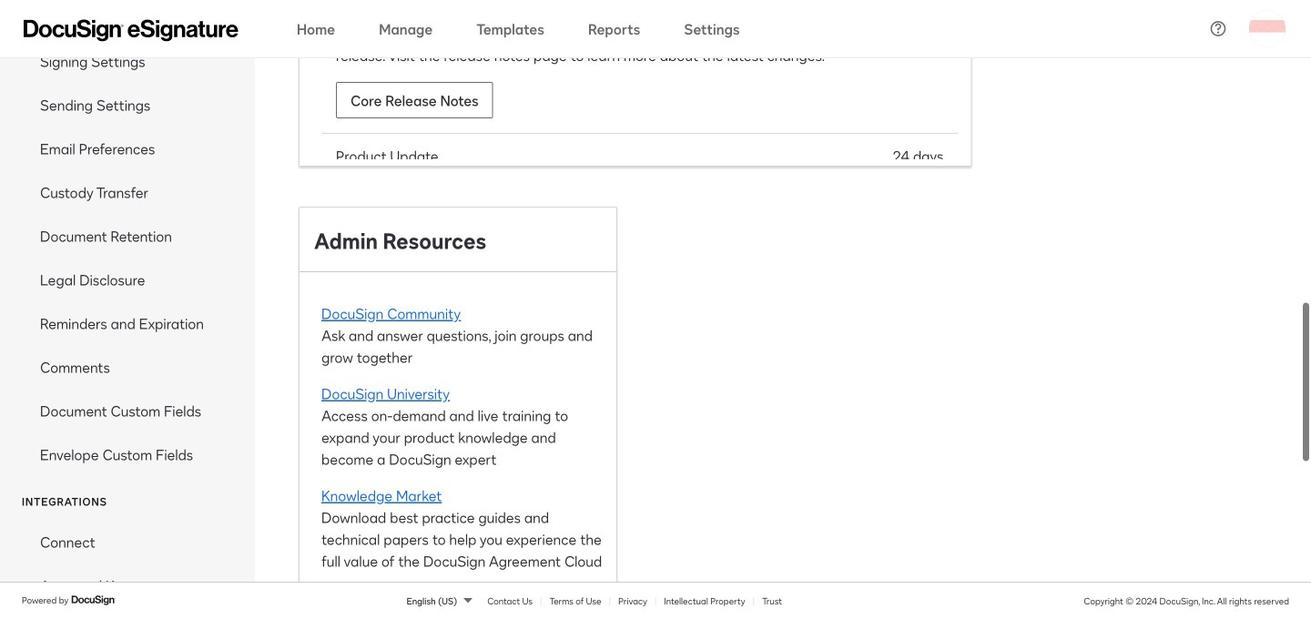 Task type: vqa. For each thing, say whether or not it's contained in the screenshot.
Enter Keyword text field
no



Task type: describe. For each thing, give the bounding box(es) containing it.
your uploaded profile image image
[[1250, 10, 1286, 47]]

docusign admin image
[[24, 20, 239, 41]]



Task type: locate. For each thing, give the bounding box(es) containing it.
docusign image
[[71, 593, 117, 608]]

integrations element
[[0, 520, 255, 619]]

signing and sending element
[[0, 39, 255, 476]]



